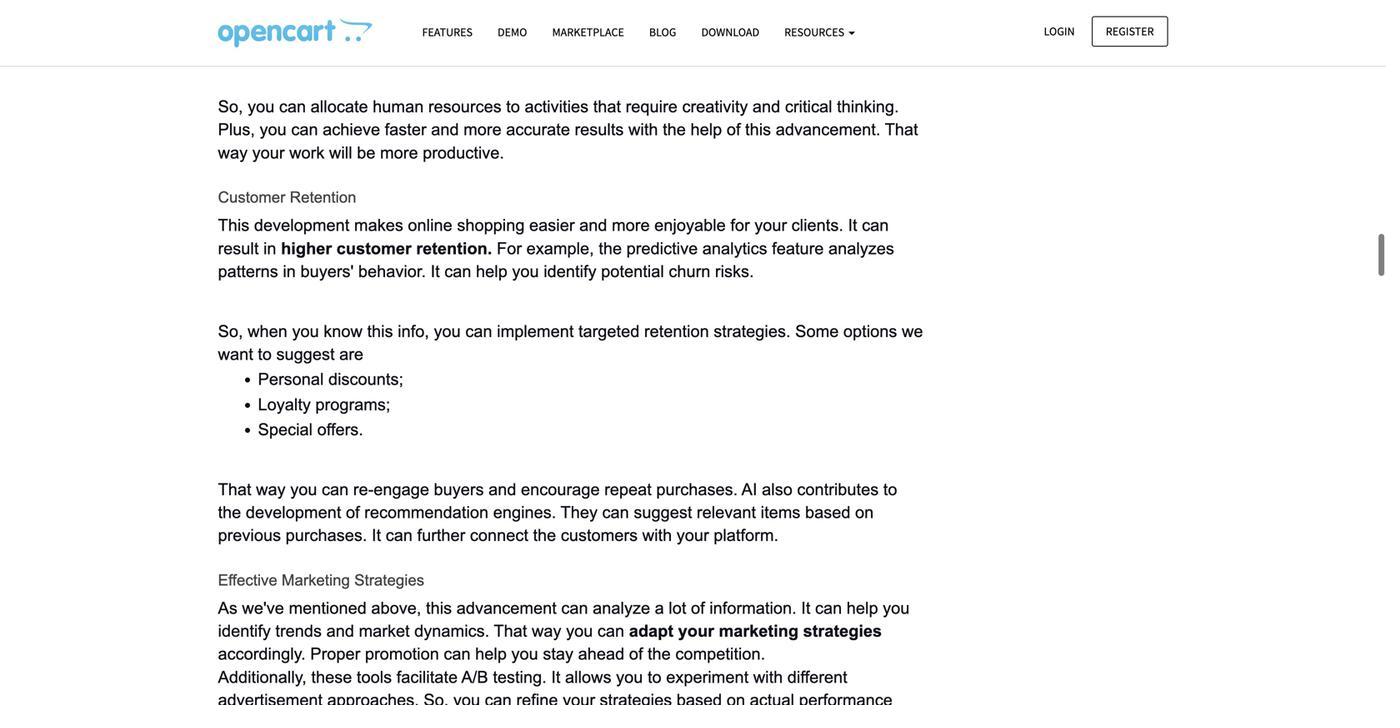 Task type: describe. For each thing, give the bounding box(es) containing it.
as we've mentioned above, this advancement can analyze a lot of information. it can help you identify trends and market dynamics. that way you can
[[218, 600, 914, 641]]

easier
[[529, 216, 575, 235]]

your inside the that way you can re-engage buyers and encourage repeat purchases. ai also contributes to the development of recommendation engines. they can suggest relevant items based on previous purchases. it can further connect the customers with your platform.
[[677, 527, 709, 545]]

enjoyable
[[654, 216, 726, 235]]

example,
[[526, 239, 594, 258]]

that inside as we've mentioned above, this advancement can analyze a lot of information. it can help you identify trends and market dynamics. that way you can
[[494, 623, 527, 641]]

retention
[[644, 323, 709, 341]]

patterns
[[218, 262, 278, 281]]

can left allocate
[[279, 98, 306, 116]]

work
[[289, 144, 324, 162]]

adapt your marketing strategies
[[629, 623, 882, 641]]

analyzes
[[828, 239, 894, 258]]

offers.
[[317, 421, 363, 439]]

customer
[[218, 189, 285, 206]]

critical
[[785, 98, 832, 116]]

can inside so, when you know this info, you can implement targeted retention strategies. some options we want to suggest are personal discounts; loyalty programs; special offers.
[[465, 323, 492, 341]]

the inside for example, the predictive analytics feature analyzes patterns in buyers' behavior. it can help you identify potential churn risks.
[[599, 239, 622, 258]]

dynamics.
[[414, 623, 489, 641]]

the inside so, you can allocate human resources to activities that require creativity and critical thinking. plus, you can achieve faster and more accurate results with the help of this advancement. that way your work will be more productive.
[[663, 121, 686, 139]]

that
[[593, 98, 621, 116]]

resources
[[784, 25, 847, 40]]

activities
[[525, 98, 589, 116]]

facilitate
[[396, 669, 458, 687]]

to inside so, when you know this info, you can implement targeted retention strategies. some options we want to suggest are personal discounts; loyalty programs; special offers.
[[258, 346, 272, 364]]

stay
[[543, 646, 573, 664]]

can up different
[[815, 600, 842, 618]]

your inside so, you can allocate human resources to activities that require creativity and critical thinking. plus, you can achieve faster and more accurate results with the help of this advancement. that way your work will be more productive.
[[252, 144, 285, 162]]

items
[[761, 504, 800, 522]]

login
[[1044, 24, 1075, 39]]

based inside additionally, these tools facilitate a/b testing. it allows you to experiment with different advertisement approaches. so, you can refine your strategies based on actual performanc
[[677, 692, 722, 706]]

re-
[[353, 481, 374, 499]]

experiment
[[666, 669, 749, 687]]

as
[[218, 600, 237, 618]]

retention.
[[416, 239, 492, 258]]

features
[[422, 25, 473, 40]]

creativity
[[682, 98, 748, 116]]

analyze
[[593, 600, 650, 618]]

on inside additionally, these tools facilitate a/b testing. it allows you to experiment with different advertisement approaches. so, you can refine your strategies based on actual performanc
[[727, 692, 745, 706]]

risks.
[[715, 262, 754, 281]]

discounts;
[[328, 371, 403, 389]]

that way you can re-engage buyers and encourage repeat purchases. ai also contributes to the development of recommendation engines. they can suggest relevant items based on previous purchases. it can further connect the customers with your platform.
[[218, 481, 902, 545]]

can down recommendation
[[386, 527, 413, 545]]

ahead
[[578, 646, 624, 664]]

suggest inside the that way you can re-engage buyers and encourage repeat purchases. ai also contributes to the development of recommendation engines. they can suggest relevant items based on previous purchases. it can further connect the customers with your platform.
[[634, 504, 692, 522]]

these
[[311, 669, 352, 687]]

know
[[324, 323, 363, 341]]

accordingly.
[[218, 646, 306, 664]]

behavior.
[[358, 262, 426, 281]]

it inside additionally, these tools facilitate a/b testing. it allows you to experiment with different advertisement approaches. so, you can refine your strategies based on actual performanc
[[551, 669, 560, 687]]

detection of scams; content generation, and more.
[[258, 12, 484, 56]]

engines.
[[493, 504, 556, 522]]

proper
[[310, 646, 360, 664]]

refine
[[516, 692, 558, 706]]

want
[[218, 346, 253, 364]]

blog
[[649, 25, 676, 40]]

encourage
[[521, 481, 600, 499]]

your inside this development makes online shopping easier and more enjoyable for your clients. it can result in
[[754, 216, 787, 235]]

development inside this development makes online shopping easier and more enjoyable for your clients. it can result in
[[254, 216, 350, 235]]

it inside as we've mentioned above, this advancement can analyze a lot of information. it can help you identify trends and market dynamics. that way you can
[[801, 600, 810, 618]]

blog link
[[637, 18, 689, 47]]

accordingly. proper promotion can help you stay ahead of the competition.
[[218, 623, 887, 664]]

the up the previous
[[218, 504, 241, 522]]

we've
[[242, 600, 284, 618]]

customer retention
[[218, 189, 356, 206]]

customers
[[561, 527, 638, 545]]

can inside for example, the predictive analytics feature analyzes patterns in buyers' behavior. it can help you identify potential churn risks.
[[444, 262, 471, 281]]

and left critical
[[753, 98, 780, 116]]

1 horizontal spatial more
[[464, 121, 501, 139]]

with inside additionally, these tools facilitate a/b testing. it allows you to experiment with different advertisement approaches. so, you can refine your strategies based on actual performanc
[[753, 669, 783, 687]]

result
[[218, 239, 259, 258]]

will
[[329, 144, 352, 162]]

tools
[[357, 669, 392, 687]]

so, for so, you can allocate human resources to activities that require creativity and critical thinking. plus, you can achieve faster and more accurate results with the help of this advancement. that way your work will be more productive.
[[218, 98, 243, 116]]

way inside as we've mentioned above, this advancement can analyze a lot of information. it can help you identify trends and market dynamics. that way you can
[[532, 623, 561, 641]]

based inside the that way you can re-engage buyers and encourage repeat purchases. ai also contributes to the development of recommendation engines. they can suggest relevant items based on previous purchases. it can further connect the customers with your platform.
[[805, 504, 851, 522]]

you inside "accordingly. proper promotion can help you stay ahead of the competition."
[[511, 646, 538, 664]]

your inside additionally, these tools facilitate a/b testing. it allows you to experiment with different advertisement approaches. so, you can refine your strategies based on actual performanc
[[563, 692, 595, 706]]

features link
[[410, 18, 485, 47]]

1 horizontal spatial purchases.
[[656, 481, 738, 499]]

for example, the predictive analytics feature analyzes patterns in buyers' behavior. it can help you identify potential churn risks.
[[218, 239, 899, 281]]

ai
[[742, 481, 757, 499]]

programs;
[[315, 396, 390, 414]]

previous
[[218, 527, 281, 545]]

marketplace
[[552, 25, 624, 40]]

additionally, these tools facilitate a/b testing. it allows you to experiment with different advertisement approaches. so, you can refine your strategies based on actual performanc
[[218, 669, 897, 706]]

connect
[[470, 527, 528, 545]]

in inside for example, the predictive analytics feature analyzes patterns in buyers' behavior. it can help you identify potential churn risks.
[[283, 262, 296, 281]]

special
[[258, 421, 313, 439]]

marketplace link
[[540, 18, 637, 47]]

in inside this development makes online shopping easier and more enjoyable for your clients. it can result in
[[263, 239, 276, 258]]

mentioned
[[289, 600, 367, 618]]

so, you can allocate human resources to activities that require creativity and critical thinking. plus, you can achieve faster and more accurate results with the help of this advancement. that way your work will be more productive.
[[218, 98, 923, 162]]

trends
[[275, 623, 322, 641]]

buyers'
[[300, 262, 354, 281]]

recommendation
[[364, 504, 489, 522]]

allows
[[565, 669, 611, 687]]

info,
[[398, 323, 429, 341]]

analytics
[[702, 239, 767, 258]]

achieve
[[323, 121, 380, 139]]

advancement.
[[776, 121, 880, 139]]

accurate
[[506, 121, 570, 139]]

of inside as we've mentioned above, this advancement can analyze a lot of information. it can help you identify trends and market dynamics. that way you can
[[691, 600, 705, 618]]

relevant
[[697, 504, 756, 522]]

repeat
[[604, 481, 652, 499]]

this development makes online shopping easier and more enjoyable for your clients. it can result in
[[218, 216, 893, 258]]

this for as we've mentioned above, this advancement can analyze a lot of information. it can help you identify trends and market dynamics. that way you can
[[426, 600, 452, 618]]

it inside for example, the predictive analytics feature analyzes patterns in buyers' behavior. it can help you identify potential churn risks.
[[431, 262, 440, 281]]



Task type: vqa. For each thing, say whether or not it's contained in the screenshot.
VERSION at the left
no



Task type: locate. For each thing, give the bounding box(es) containing it.
so, down facilitate
[[424, 692, 449, 706]]

2 horizontal spatial that
[[885, 121, 918, 139]]

way up the previous
[[256, 481, 286, 499]]

1 horizontal spatial based
[[805, 504, 851, 522]]

way
[[218, 144, 248, 162], [256, 481, 286, 499], [532, 623, 561, 641]]

of up generation,
[[333, 12, 347, 31]]

way inside so, you can allocate human resources to activities that require creativity and critical thinking. plus, you can achieve faster and more accurate results with the help of this advancement. that way your work will be more productive.
[[218, 144, 248, 162]]

marketing
[[719, 623, 799, 641]]

0 horizontal spatial more
[[380, 144, 418, 162]]

0 vertical spatial on
[[855, 504, 874, 522]]

based down experiment
[[677, 692, 722, 706]]

help down creativity
[[690, 121, 722, 139]]

development inside the that way you can re-engage buyers and encourage repeat purchases. ai also contributes to the development of recommendation engines. they can suggest relevant items based on previous purchases. it can further connect the customers with your platform.
[[246, 504, 341, 522]]

0 horizontal spatial purchases.
[[286, 527, 367, 545]]

be
[[357, 144, 375, 162]]

of down adapt
[[629, 646, 643, 664]]

online
[[408, 216, 452, 235]]

content
[[258, 38, 316, 56]]

0 horizontal spatial based
[[677, 692, 722, 706]]

advertisement
[[218, 692, 323, 706]]

also
[[762, 481, 792, 499]]

1 vertical spatial this
[[367, 323, 393, 341]]

help inside so, you can allocate human resources to activities that require creativity and critical thinking. plus, you can achieve faster and more accurate results with the help of this advancement. that way your work will be more productive.
[[690, 121, 722, 139]]

identify inside for example, the predictive analytics feature analyzes patterns in buyers' behavior. it can help you identify potential churn risks.
[[544, 262, 596, 281]]

of inside "accordingly. proper promotion can help you stay ahead of the competition."
[[629, 646, 643, 664]]

makes
[[354, 216, 403, 235]]

more up predictive
[[612, 216, 650, 235]]

on inside the that way you can re-engage buyers and encourage repeat purchases. ai also contributes to the development of recommendation engines. they can suggest relevant items based on previous purchases. it can further connect the customers with your platform.
[[855, 504, 874, 522]]

customer
[[337, 239, 412, 258]]

login link
[[1030, 16, 1089, 47]]

higher
[[281, 239, 332, 258]]

your down lot
[[678, 623, 714, 641]]

so, up plus,
[[218, 98, 243, 116]]

information.
[[709, 600, 797, 618]]

can up analyzes
[[862, 216, 889, 235]]

0 horizontal spatial suggest
[[276, 346, 335, 364]]

help up "a/b"
[[475, 646, 507, 664]]

this up dynamics.
[[426, 600, 452, 618]]

contributes
[[797, 481, 879, 499]]

that inside so, you can allocate human resources to activities that require creativity and critical thinking. plus, you can achieve faster and more accurate results with the help of this advancement. that way your work will be more productive.
[[885, 121, 918, 139]]

more down faster on the top of page
[[380, 144, 418, 162]]

market
[[359, 623, 410, 641]]

to down adapt
[[648, 669, 661, 687]]

predictive
[[626, 239, 698, 258]]

they
[[561, 504, 598, 522]]

can up work
[[291, 121, 318, 139]]

1 vertical spatial so,
[[218, 323, 243, 341]]

personal
[[258, 371, 324, 389]]

resources link
[[772, 18, 868, 47]]

0 vertical spatial suggest
[[276, 346, 335, 364]]

help inside for example, the predictive analytics feature analyzes patterns in buyers' behavior. it can help you identify potential churn risks.
[[476, 262, 507, 281]]

0 horizontal spatial that
[[218, 481, 251, 499]]

suggest down the repeat
[[634, 504, 692, 522]]

human
[[373, 98, 424, 116]]

your right for
[[754, 216, 787, 235]]

it up the "strategies"
[[372, 527, 381, 545]]

with down require
[[628, 121, 658, 139]]

of inside so, you can allocate human resources to activities that require creativity and critical thinking. plus, you can achieve faster and more accurate results with the help of this advancement. that way your work will be more productive.
[[727, 121, 741, 139]]

and
[[409, 38, 437, 56], [753, 98, 780, 116], [431, 121, 459, 139], [579, 216, 607, 235], [489, 481, 516, 499], [326, 623, 354, 641]]

1 vertical spatial suggest
[[634, 504, 692, 522]]

1 horizontal spatial identify
[[544, 262, 596, 281]]

suggest inside so, when you know this info, you can implement targeted retention strategies. some options we want to suggest are personal discounts; loyalty programs; special offers.
[[276, 346, 335, 364]]

can inside "accordingly. proper promotion can help you stay ahead of the competition."
[[444, 646, 471, 664]]

1 horizontal spatial way
[[256, 481, 286, 499]]

0 vertical spatial that
[[885, 121, 918, 139]]

1 horizontal spatial this
[[426, 600, 452, 618]]

resources
[[428, 98, 501, 116]]

this inside so, when you know this info, you can implement targeted retention strategies. some options we want to suggest are personal discounts; loyalty programs; special offers.
[[367, 323, 393, 341]]

this inside so, you can allocate human resources to activities that require creativity and critical thinking. plus, you can achieve faster and more accurate results with the help of this advancement. that way your work will be more productive.
[[745, 121, 771, 139]]

1 vertical spatial development
[[246, 504, 341, 522]]

0 vertical spatial based
[[805, 504, 851, 522]]

a/b
[[461, 669, 488, 687]]

0 vertical spatial in
[[263, 239, 276, 258]]

1 vertical spatial strategies
[[600, 692, 672, 706]]

can up ahead
[[598, 623, 624, 641]]

and inside as we've mentioned above, this advancement can analyze a lot of information. it can help you identify trends and market dynamics. that way you can
[[326, 623, 354, 641]]

the
[[663, 121, 686, 139], [599, 239, 622, 258], [218, 504, 241, 522], [533, 527, 556, 545], [648, 646, 671, 664]]

strategies
[[354, 572, 424, 590]]

of down creativity
[[727, 121, 741, 139]]

to up accurate
[[506, 98, 520, 116]]

marketing
[[282, 572, 350, 590]]

that up the previous
[[218, 481, 251, 499]]

it down retention.
[[431, 262, 440, 281]]

development up the previous
[[246, 504, 341, 522]]

to
[[506, 98, 520, 116], [258, 346, 272, 364], [883, 481, 897, 499], [648, 669, 661, 687]]

it inside the that way you can re-engage buyers and encourage repeat purchases. ai also contributes to the development of recommendation engines. they can suggest relevant items based on previous purchases. it can further connect the customers with your platform.
[[372, 527, 381, 545]]

purchases. up effective marketing strategies
[[286, 527, 367, 545]]

to down when
[[258, 346, 272, 364]]

the up potential
[[599, 239, 622, 258]]

scams;
[[352, 12, 404, 31]]

productive.
[[423, 144, 504, 162]]

0 vertical spatial this
[[745, 121, 771, 139]]

to inside additionally, these tools facilitate a/b testing. it allows you to experiment with different advertisement approaches. so, you can refine your strategies based on actual performanc
[[648, 669, 661, 687]]

identify down example,
[[544, 262, 596, 281]]

loyalty
[[258, 396, 311, 414]]

thinking.
[[837, 98, 899, 116]]

your left work
[[252, 144, 285, 162]]

effective
[[218, 572, 277, 590]]

1 horizontal spatial on
[[855, 504, 874, 522]]

we
[[902, 323, 923, 341]]

with down the repeat
[[642, 527, 672, 545]]

help up different
[[847, 600, 878, 618]]

it up analyzes
[[848, 216, 857, 235]]

development up higher
[[254, 216, 350, 235]]

1 vertical spatial on
[[727, 692, 745, 706]]

register
[[1106, 24, 1154, 39]]

1 vertical spatial with
[[642, 527, 672, 545]]

retention
[[290, 189, 356, 206]]

with
[[628, 121, 658, 139], [642, 527, 672, 545], [753, 669, 783, 687]]

the down adapt
[[648, 646, 671, 664]]

for
[[497, 239, 522, 258]]

suggest
[[276, 346, 335, 364], [634, 504, 692, 522]]

targeted
[[578, 323, 640, 341]]

2 vertical spatial that
[[494, 623, 527, 641]]

download link
[[689, 18, 772, 47]]

platform.
[[714, 527, 778, 545]]

the down engines. in the left of the page
[[533, 527, 556, 545]]

and inside "detection of scams; content generation, and more."
[[409, 38, 437, 56]]

so, when you know this info, you can implement targeted retention strategies. some options we want to suggest are personal discounts; loyalty programs; special offers.
[[218, 323, 928, 439]]

can left implement
[[465, 323, 492, 341]]

with inside the that way you can re-engage buyers and encourage repeat purchases. ai also contributes to the development of recommendation engines. they can suggest relevant items based on previous purchases. it can further connect the customers with your platform.
[[642, 527, 672, 545]]

2 vertical spatial this
[[426, 600, 452, 618]]

1 vertical spatial purchases.
[[286, 527, 367, 545]]

demo link
[[485, 18, 540, 47]]

to inside the that way you can re-engage buyers and encourage repeat purchases. ai also contributes to the development of recommendation engines. they can suggest relevant items based on previous purchases. it can further connect the customers with your platform.
[[883, 481, 897, 499]]

0 vertical spatial strategies
[[803, 623, 882, 641]]

more down resources
[[464, 121, 501, 139]]

this left info,
[[367, 323, 393, 341]]

register link
[[1092, 16, 1168, 47]]

can left re-
[[322, 481, 349, 499]]

that inside the that way you can re-engage buyers and encourage repeat purchases. ai also contributes to the development of recommendation engines. they can suggest relevant items based on previous purchases. it can further connect the customers with your platform.
[[218, 481, 251, 499]]

1 horizontal spatial that
[[494, 623, 527, 641]]

it inside this development makes online shopping easier and more enjoyable for your clients. it can result in
[[848, 216, 857, 235]]

and up productive.
[[431, 121, 459, 139]]

can inside additionally, these tools facilitate a/b testing. it allows you to experiment with different advertisement approaches. so, you can refine your strategies based on actual performanc
[[485, 692, 512, 706]]

can down the repeat
[[602, 504, 629, 522]]

0 vertical spatial development
[[254, 216, 350, 235]]

buyers
[[434, 481, 484, 499]]

so, up want
[[218, 323, 243, 341]]

2 vertical spatial with
[[753, 669, 783, 687]]

can down testing.
[[485, 692, 512, 706]]

and inside the that way you can re-engage buyers and encourage repeat purchases. ai also contributes to the development of recommendation engines. they can suggest relevant items based on previous purchases. it can further connect the customers with your platform.
[[489, 481, 516, 499]]

way inside the that way you can re-engage buyers and encourage repeat purchases. ai also contributes to the development of recommendation engines. they can suggest relevant items based on previous purchases. it can further connect the customers with your platform.
[[256, 481, 286, 499]]

of inside the that way you can re-engage buyers and encourage repeat purchases. ai also contributes to the development of recommendation engines. they can suggest relevant items based on previous purchases. it can further connect the customers with your platform.
[[346, 504, 360, 522]]

with inside so, you can allocate human resources to activities that require creativity and critical thinking. plus, you can achieve faster and more accurate results with the help of this advancement. that way your work will be more productive.
[[628, 121, 658, 139]]

promotion
[[365, 646, 439, 664]]

higher customer retention.
[[281, 239, 492, 258]]

the inside "accordingly. proper promotion can help you stay ahead of the competition."
[[648, 646, 671, 664]]

on down contributes
[[855, 504, 874, 522]]

can
[[279, 98, 306, 116], [291, 121, 318, 139], [862, 216, 889, 235], [444, 262, 471, 281], [465, 323, 492, 341], [322, 481, 349, 499], [602, 504, 629, 522], [386, 527, 413, 545], [561, 600, 588, 618], [815, 600, 842, 618], [598, 623, 624, 641], [444, 646, 471, 664], [485, 692, 512, 706]]

way down plus,
[[218, 144, 248, 162]]

above,
[[371, 600, 421, 618]]

of right lot
[[691, 600, 705, 618]]

with up the actual
[[753, 669, 783, 687]]

2 horizontal spatial more
[[612, 216, 650, 235]]

to right contributes
[[883, 481, 897, 499]]

development
[[254, 216, 350, 235], [246, 504, 341, 522]]

and up example,
[[579, 216, 607, 235]]

you inside the that way you can re-engage buyers and encourage repeat purchases. ai also contributes to the development of recommendation engines. they can suggest relevant items based on previous purchases. it can further connect the customers with your platform.
[[290, 481, 317, 499]]

on down experiment
[[727, 692, 745, 706]]

can inside this development makes online shopping easier and more enjoyable for your clients. it can result in
[[862, 216, 889, 235]]

1 vertical spatial in
[[283, 262, 296, 281]]

testing.
[[493, 669, 547, 687]]

it right 'information.'
[[801, 600, 810, 618]]

implement
[[497, 323, 574, 341]]

to inside so, you can allocate human resources to activities that require creativity and critical thinking. plus, you can achieve faster and more accurate results with the help of this advancement. that way your work will be more productive.
[[506, 98, 520, 116]]

2 vertical spatial more
[[612, 216, 650, 235]]

integrating artificial intelligence in e-commerce operations image
[[218, 18, 372, 48]]

2 horizontal spatial way
[[532, 623, 561, 641]]

and up proper
[[326, 623, 354, 641]]

0 horizontal spatial identify
[[218, 623, 271, 641]]

1 horizontal spatial in
[[283, 262, 296, 281]]

1 vertical spatial identify
[[218, 623, 271, 641]]

and inside this development makes online shopping easier and more enjoyable for your clients. it can result in
[[579, 216, 607, 235]]

and up engines. in the left of the page
[[489, 481, 516, 499]]

so, inside additionally, these tools facilitate a/b testing. it allows you to experiment with different advertisement approaches. so, you can refine your strategies based on actual performanc
[[424, 692, 449, 706]]

this for so, when you know this info, you can implement targeted retention strategies. some options we want to suggest are personal discounts; loyalty programs; special offers.
[[367, 323, 393, 341]]

shopping
[[457, 216, 525, 235]]

0 horizontal spatial way
[[218, 144, 248, 162]]

you inside for example, the predictive analytics feature analyzes patterns in buyers' behavior. it can help you identify potential churn risks.
[[512, 262, 539, 281]]

strategies down allows
[[600, 692, 672, 706]]

can up "accordingly. proper promotion can help you stay ahead of the competition."
[[561, 600, 588, 618]]

1 vertical spatial way
[[256, 481, 286, 499]]

additionally,
[[218, 669, 307, 687]]

the down require
[[663, 121, 686, 139]]

a
[[655, 600, 664, 618]]

0 horizontal spatial strategies
[[600, 692, 672, 706]]

0 vertical spatial purchases.
[[656, 481, 738, 499]]

0 horizontal spatial on
[[727, 692, 745, 706]]

results
[[575, 121, 624, 139]]

strategies
[[803, 623, 882, 641], [600, 692, 672, 706]]

some
[[795, 323, 839, 341]]

1 horizontal spatial suggest
[[634, 504, 692, 522]]

so, for so, when you know this info, you can implement targeted retention strategies. some options we want to suggest are personal discounts; loyalty programs; special offers.
[[218, 323, 243, 341]]

can down retention.
[[444, 262, 471, 281]]

that down thinking. at the top right of the page
[[885, 121, 918, 139]]

help inside "accordingly. proper promotion can help you stay ahead of the competition."
[[475, 646, 507, 664]]

1 vertical spatial that
[[218, 481, 251, 499]]

in
[[263, 239, 276, 258], [283, 262, 296, 281]]

2 vertical spatial so,
[[424, 692, 449, 706]]

your
[[252, 144, 285, 162], [754, 216, 787, 235], [677, 527, 709, 545], [678, 623, 714, 641], [563, 692, 595, 706]]

more inside this development makes online shopping easier and more enjoyable for your clients. it can result in
[[612, 216, 650, 235]]

advancement
[[456, 600, 557, 618]]

purchases. up relevant
[[656, 481, 738, 499]]

competition.
[[675, 646, 765, 664]]

this inside as we've mentioned above, this advancement can analyze a lot of information. it can help you identify trends and market dynamics. that way you can
[[426, 600, 452, 618]]

can down dynamics.
[[444, 646, 471, 664]]

0 vertical spatial way
[[218, 144, 248, 162]]

it down stay
[[551, 669, 560, 687]]

you
[[248, 98, 274, 116], [260, 121, 287, 139], [512, 262, 539, 281], [292, 323, 319, 341], [434, 323, 461, 341], [290, 481, 317, 499], [883, 600, 910, 618], [566, 623, 593, 641], [511, 646, 538, 664], [616, 669, 643, 687], [453, 692, 480, 706]]

faster
[[385, 121, 426, 139]]

different
[[787, 669, 847, 687]]

0 vertical spatial more
[[464, 121, 501, 139]]

in right "result"
[[263, 239, 276, 258]]

0 vertical spatial identify
[[544, 262, 596, 281]]

detection
[[258, 12, 328, 31]]

2 horizontal spatial this
[[745, 121, 771, 139]]

download
[[701, 25, 759, 40]]

way up stay
[[532, 623, 561, 641]]

identify down as
[[218, 623, 271, 641]]

strategies inside additionally, these tools facilitate a/b testing. it allows you to experiment with different advertisement approaches. so, you can refine your strategies based on actual performanc
[[600, 692, 672, 706]]

in down higher
[[283, 262, 296, 281]]

0 horizontal spatial in
[[263, 239, 276, 258]]

your down allows
[[563, 692, 595, 706]]

help inside as we've mentioned above, this advancement can analyze a lot of information. it can help you identify trends and market dynamics. that way you can
[[847, 600, 878, 618]]

0 vertical spatial with
[[628, 121, 658, 139]]

this down creativity
[[745, 121, 771, 139]]

help down for
[[476, 262, 507, 281]]

that down advancement
[[494, 623, 527, 641]]

1 horizontal spatial strategies
[[803, 623, 882, 641]]

so, inside so, when you know this info, you can implement targeted retention strategies. some options we want to suggest are personal discounts; loyalty programs; special offers.
[[218, 323, 243, 341]]

your down relevant
[[677, 527, 709, 545]]

based down contributes
[[805, 504, 851, 522]]

of inside "detection of scams; content generation, and more."
[[333, 12, 347, 31]]

1 vertical spatial based
[[677, 692, 722, 706]]

suggest up personal
[[276, 346, 335, 364]]

so, inside so, you can allocate human resources to activities that require creativity and critical thinking. plus, you can achieve faster and more accurate results with the help of this advancement. that way your work will be more productive.
[[218, 98, 243, 116]]

actual
[[750, 692, 794, 706]]

and left more.
[[409, 38, 437, 56]]

2 vertical spatial way
[[532, 623, 561, 641]]

on
[[855, 504, 874, 522], [727, 692, 745, 706]]

help
[[690, 121, 722, 139], [476, 262, 507, 281], [847, 600, 878, 618], [475, 646, 507, 664]]

0 horizontal spatial this
[[367, 323, 393, 341]]

engage
[[374, 481, 429, 499]]

identify inside as we've mentioned above, this advancement can analyze a lot of information. it can help you identify trends and market dynamics. that way you can
[[218, 623, 271, 641]]

0 vertical spatial so,
[[218, 98, 243, 116]]

of down re-
[[346, 504, 360, 522]]

1 vertical spatial more
[[380, 144, 418, 162]]

strategies up different
[[803, 623, 882, 641]]



